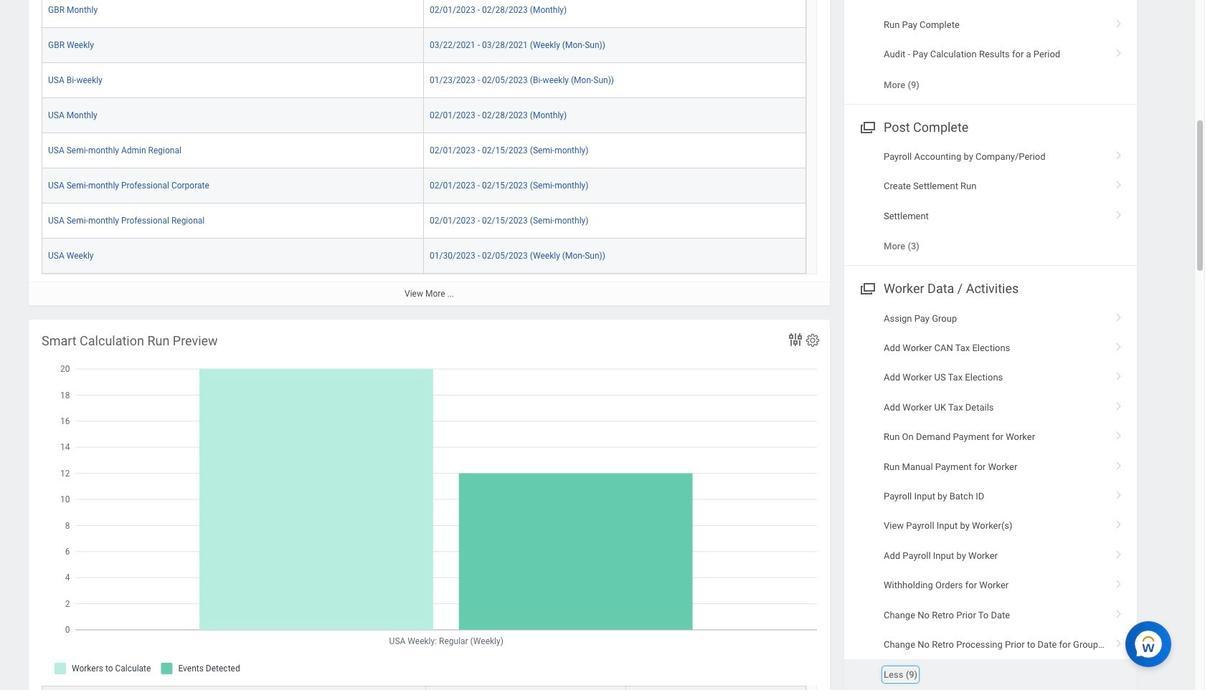 Task type: describe. For each thing, give the bounding box(es) containing it.
10 chevron right image from the top
[[1110, 635, 1129, 649]]

list for menu group icon related to seventh chevron right image from the bottom of the page
[[844, 142, 1137, 262]]

menu group image for third chevron right image from the top of the page
[[857, 279, 877, 298]]

2 chevron right image from the top
[[1110, 176, 1129, 190]]

3 chevron right image from the top
[[1110, 308, 1129, 323]]

6 chevron right image from the top
[[1110, 486, 1129, 501]]

7 chevron right image from the top
[[1110, 605, 1129, 620]]

8 chevron right image from the top
[[1110, 546, 1129, 560]]

configure smart calculation run preview image
[[805, 333, 821, 348]]

1 chevron right image from the top
[[1110, 14, 1129, 29]]

7 chevron right image from the top
[[1110, 516, 1129, 531]]

2 row from the top
[[42, 28, 806, 63]]

menu group image for seventh chevron right image from the bottom of the page
[[857, 117, 877, 136]]

configure and view chart data image
[[787, 331, 804, 348]]

4 chevron right image from the top
[[1110, 368, 1129, 382]]

6 chevron right image from the top
[[1110, 427, 1129, 441]]

smart calculation run preview element
[[29, 320, 830, 691]]

4 row from the top
[[42, 98, 806, 133]]



Task type: locate. For each thing, give the bounding box(es) containing it.
1 menu group image from the top
[[857, 117, 877, 136]]

0 vertical spatial list
[[844, 0, 1137, 100]]

2 vertical spatial list
[[844, 304, 1137, 691]]

1 chevron right image from the top
[[1110, 146, 1129, 161]]

9 chevron right image from the top
[[1110, 576, 1129, 590]]

0 vertical spatial menu group image
[[857, 117, 877, 136]]

chevron right image
[[1110, 146, 1129, 161], [1110, 176, 1129, 190], [1110, 308, 1129, 323], [1110, 368, 1129, 382], [1110, 397, 1129, 412], [1110, 427, 1129, 441], [1110, 605, 1129, 620]]

chevron right image
[[1110, 14, 1129, 29], [1110, 44, 1129, 58], [1110, 206, 1129, 220], [1110, 338, 1129, 352], [1110, 457, 1129, 471], [1110, 486, 1129, 501], [1110, 516, 1129, 531], [1110, 546, 1129, 560], [1110, 576, 1129, 590], [1110, 635, 1129, 649]]

menu group image
[[857, 117, 877, 136], [857, 279, 877, 298]]

1 row from the top
[[42, 0, 806, 28]]

list item
[[844, 660, 1137, 691]]

regular payroll processing element
[[29, 0, 830, 306]]

3 list from the top
[[844, 304, 1137, 691]]

2 menu group image from the top
[[857, 279, 877, 298]]

5 chevron right image from the top
[[1110, 397, 1129, 412]]

row inside smart calculation run preview element
[[42, 686, 806, 691]]

list for menu group icon related to third chevron right image from the top of the page
[[844, 304, 1137, 691]]

1 list from the top
[[844, 0, 1137, 100]]

5 chevron right image from the top
[[1110, 457, 1129, 471]]

2 list from the top
[[844, 142, 1137, 262]]

3 chevron right image from the top
[[1110, 206, 1129, 220]]

row
[[42, 0, 806, 28], [42, 28, 806, 63], [42, 63, 806, 98], [42, 98, 806, 133], [42, 133, 806, 168], [42, 168, 806, 204], [42, 204, 806, 239], [42, 239, 806, 274], [42, 686, 806, 691]]

6 row from the top
[[42, 168, 806, 204]]

4 chevron right image from the top
[[1110, 338, 1129, 352]]

list
[[844, 0, 1137, 100], [844, 142, 1137, 262], [844, 304, 1137, 691]]

3 row from the top
[[42, 63, 806, 98]]

5 row from the top
[[42, 133, 806, 168]]

2 chevron right image from the top
[[1110, 44, 1129, 58]]

8 row from the top
[[42, 239, 806, 274]]

7 row from the top
[[42, 204, 806, 239]]

9 row from the top
[[42, 686, 806, 691]]

1 vertical spatial list
[[844, 142, 1137, 262]]

1 vertical spatial menu group image
[[857, 279, 877, 298]]



Task type: vqa. For each thing, say whether or not it's contained in the screenshot.
Program Length 5 items Program
no



